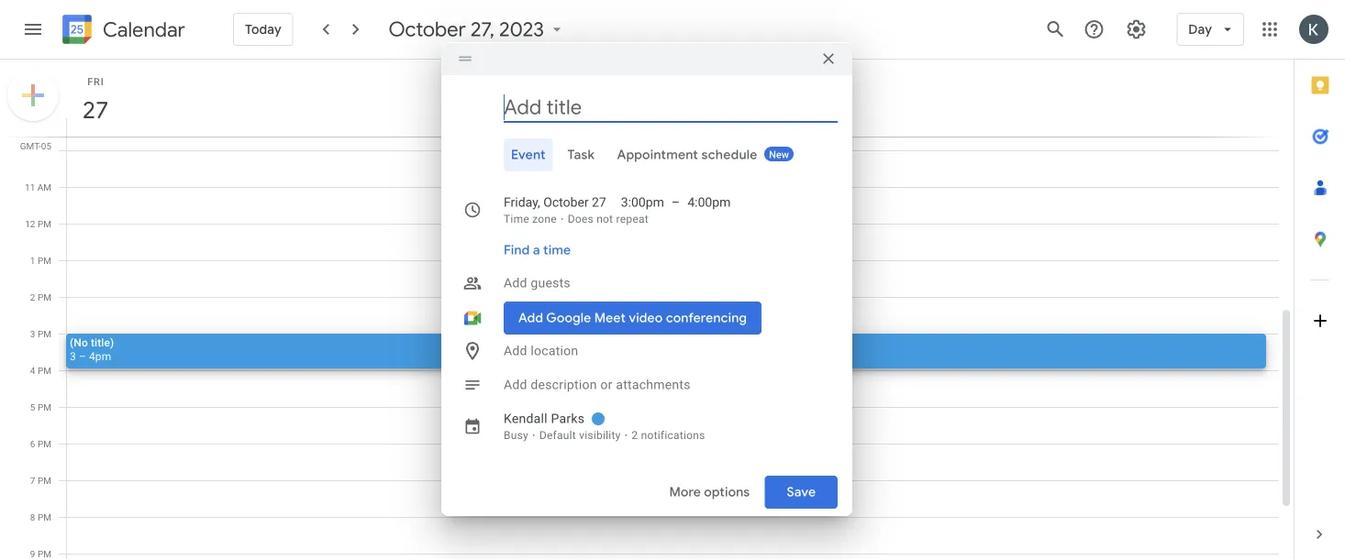 Task type: vqa. For each thing, say whether or not it's contained in the screenshot.
the 27 grid
yes



Task type: describe. For each thing, give the bounding box(es) containing it.
gmt-
[[20, 140, 41, 151]]

find a time
[[504, 242, 571, 259]]

2 for 2 pm
[[30, 292, 35, 303]]

description
[[531, 378, 597, 393]]

pm for 12 pm
[[38, 218, 51, 229]]

october 27, 2023 button
[[381, 17, 574, 42]]

support image
[[1083, 18, 1105, 40]]

title)
[[91, 336, 114, 349]]

10
[[25, 145, 35, 156]]

7 pm
[[30, 475, 51, 486]]

add for add location
[[504, 344, 527, 359]]

parks
[[551, 412, 585, 427]]

am for 10 am
[[37, 145, 51, 156]]

3 pm
[[30, 329, 51, 340]]

new
[[769, 149, 789, 161]]

4pm
[[89, 350, 111, 363]]

add for add description or attachments
[[504, 378, 527, 393]]

2 for 2 notifications
[[632, 429, 638, 442]]

pm for 4 pm
[[38, 365, 51, 376]]

2 pm
[[30, 292, 51, 303]]

pm for 8 pm
[[38, 512, 51, 523]]

attachments
[[616, 378, 691, 393]]

1 horizontal spatial 27
[[592, 195, 606, 210]]

pm for 9 pm
[[38, 549, 51, 560]]

1 pm
[[30, 255, 51, 266]]

zone
[[532, 213, 557, 226]]

default visibility
[[539, 429, 621, 442]]

5 pm
[[30, 402, 51, 413]]

friday,
[[504, 195, 540, 210]]

october 27, 2023
[[389, 17, 544, 42]]

tab list containing event
[[456, 139, 838, 172]]

4 pm
[[30, 365, 51, 376]]

4:00pm
[[688, 195, 731, 210]]

time
[[504, 213, 529, 226]]

today button
[[233, 7, 293, 51]]

event button
[[504, 139, 553, 172]]

gmt-05
[[20, 140, 51, 151]]

1
[[30, 255, 35, 266]]

3 inside (no title) 3 – 4pm
[[70, 350, 76, 363]]

1 horizontal spatial –
[[672, 195, 680, 210]]

11 am
[[25, 182, 51, 193]]

pm for 1 pm
[[38, 255, 51, 266]]

task
[[568, 147, 595, 163]]

location
[[531, 344, 579, 359]]

Add title text field
[[504, 94, 838, 121]]

calendar heading
[[99, 17, 185, 43]]

calendar
[[103, 17, 185, 43]]

fri 27
[[81, 76, 107, 125]]

1 horizontal spatial tab list
[[1295, 60, 1345, 509]]

27 column header
[[66, 60, 1279, 137]]

8
[[30, 512, 35, 523]]

time
[[543, 242, 571, 259]]

10 am
[[25, 145, 51, 156]]

repeat
[[616, 213, 649, 226]]

6 pm
[[30, 439, 51, 450]]

today
[[245, 21, 281, 38]]

(no title) 3 – 4pm
[[70, 336, 114, 363]]

add guests button
[[496, 267, 838, 300]]

main drawer image
[[22, 18, 44, 40]]

appointment
[[617, 147, 698, 163]]

kendall
[[504, 412, 548, 427]]

default
[[539, 429, 576, 442]]



Task type: locate. For each thing, give the bounding box(es) containing it.
kendall parks
[[504, 412, 585, 427]]

27,
[[471, 17, 495, 42]]

0 vertical spatial –
[[672, 195, 680, 210]]

october up does
[[543, 195, 589, 210]]

1 pm from the top
[[38, 218, 51, 229]]

8 pm
[[30, 512, 51, 523]]

pm up 3 pm
[[38, 292, 51, 303]]

9
[[30, 549, 35, 560]]

2 vertical spatial add
[[504, 378, 527, 393]]

0 horizontal spatial –
[[79, 350, 86, 363]]

0 horizontal spatial 3
[[30, 329, 35, 340]]

am right 11
[[37, 182, 51, 193]]

add inside dropdown button
[[504, 276, 527, 291]]

pm for 7 pm
[[38, 475, 51, 486]]

pm left (no
[[38, 329, 51, 340]]

6
[[30, 439, 35, 450]]

pm right 5
[[38, 402, 51, 413]]

2 notifications
[[632, 429, 705, 442]]

3:00pm
[[621, 195, 664, 210]]

27
[[81, 95, 107, 125], [592, 195, 606, 210]]

3 pm from the top
[[38, 292, 51, 303]]

a
[[533, 242, 540, 259]]

or
[[601, 378, 613, 393]]

fri
[[87, 76, 104, 87]]

add guests
[[504, 276, 571, 291]]

am for 11 am
[[37, 182, 51, 193]]

0 vertical spatial 2
[[30, 292, 35, 303]]

does
[[568, 213, 594, 226]]

1 vertical spatial –
[[79, 350, 86, 363]]

6 pm from the top
[[38, 402, 51, 413]]

october left 27, on the top left
[[389, 17, 466, 42]]

pm right the 7
[[38, 475, 51, 486]]

1 vertical spatial am
[[37, 182, 51, 193]]

friday, october 27 element
[[74, 89, 117, 131]]

notifications
[[641, 429, 705, 442]]

0 vertical spatial 3
[[30, 329, 35, 340]]

9 pm
[[30, 549, 51, 560]]

add down find
[[504, 276, 527, 291]]

2 inside 27 grid
[[30, 292, 35, 303]]

3 up "4"
[[30, 329, 35, 340]]

tab list
[[1295, 60, 1345, 509], [456, 139, 838, 172]]

pm right 12 at the left of the page
[[38, 218, 51, 229]]

settings menu image
[[1125, 18, 1147, 40]]

–
[[672, 195, 680, 210], [79, 350, 86, 363]]

1 vertical spatial add
[[504, 344, 527, 359]]

day
[[1189, 21, 1212, 38]]

9 pm from the top
[[38, 512, 51, 523]]

27 down the fri
[[81, 95, 107, 125]]

pm for 2 pm
[[38, 292, 51, 303]]

pm right 8 at the left bottom of page
[[38, 512, 51, 523]]

4
[[30, 365, 35, 376]]

3
[[30, 329, 35, 340], [70, 350, 76, 363]]

2 am from the top
[[37, 182, 51, 193]]

1 am from the top
[[37, 145, 51, 156]]

4 pm from the top
[[38, 329, 51, 340]]

1 horizontal spatial october
[[543, 195, 589, 210]]

2 right visibility
[[632, 429, 638, 442]]

pm
[[38, 218, 51, 229], [38, 255, 51, 266], [38, 292, 51, 303], [38, 329, 51, 340], [38, 365, 51, 376], [38, 402, 51, 413], [38, 439, 51, 450], [38, 475, 51, 486], [38, 512, 51, 523], [38, 549, 51, 560]]

add left location
[[504, 344, 527, 359]]

0 horizontal spatial october
[[389, 17, 466, 42]]

guests
[[531, 276, 571, 291]]

find
[[504, 242, 530, 259]]

add up kendall
[[504, 378, 527, 393]]

not
[[597, 213, 613, 226]]

7
[[30, 475, 35, 486]]

– left 4:00pm
[[672, 195, 680, 210]]

schedule
[[702, 147, 758, 163]]

add for add guests
[[504, 276, 527, 291]]

pm right 6
[[38, 439, 51, 450]]

0 horizontal spatial tab list
[[456, 139, 838, 172]]

calendar element
[[59, 11, 185, 51]]

0 vertical spatial am
[[37, 145, 51, 156]]

12 pm
[[25, 218, 51, 229]]

new element
[[764, 147, 794, 162]]

am
[[37, 145, 51, 156], [37, 182, 51, 193]]

0 vertical spatial 27
[[81, 95, 107, 125]]

(no
[[70, 336, 88, 349]]

5
[[30, 402, 35, 413]]

2 pm from the top
[[38, 255, 51, 266]]

27 grid
[[0, 60, 1294, 561]]

busy
[[504, 429, 529, 442]]

1 vertical spatial 27
[[592, 195, 606, 210]]

add location
[[504, 344, 579, 359]]

– inside (no title) 3 – 4pm
[[79, 350, 86, 363]]

7 pm from the top
[[38, 439, 51, 450]]

am right "10"
[[37, 145, 51, 156]]

add description or attachments
[[504, 378, 691, 393]]

friday, october 27
[[504, 195, 606, 210]]

find a time button
[[496, 234, 578, 267]]

2 add from the top
[[504, 344, 527, 359]]

task button
[[560, 139, 602, 172]]

3 add from the top
[[504, 378, 527, 393]]

05
[[41, 140, 51, 151]]

0 horizontal spatial 27
[[81, 95, 107, 125]]

pm right 9
[[38, 549, 51, 560]]

0 vertical spatial add
[[504, 276, 527, 291]]

3:00pm – 4:00pm
[[621, 195, 731, 210]]

– down (no
[[79, 350, 86, 363]]

2 down 1
[[30, 292, 35, 303]]

does not repeat
[[568, 213, 649, 226]]

add
[[504, 276, 527, 291], [504, 344, 527, 359], [504, 378, 527, 393]]

time zone
[[504, 213, 557, 226]]

1 vertical spatial 2
[[632, 429, 638, 442]]

2
[[30, 292, 35, 303], [632, 429, 638, 442]]

pm right "4"
[[38, 365, 51, 376]]

event
[[511, 147, 546, 163]]

27 inside 'column header'
[[81, 95, 107, 125]]

pm for 5 pm
[[38, 402, 51, 413]]

pm for 3 pm
[[38, 329, 51, 340]]

10 pm from the top
[[38, 549, 51, 560]]

pm for 6 pm
[[38, 439, 51, 450]]

day button
[[1177, 7, 1244, 51]]

visibility
[[579, 429, 621, 442]]

to element
[[672, 194, 680, 212]]

2023
[[499, 17, 544, 42]]

1 vertical spatial october
[[543, 195, 589, 210]]

appointment schedule
[[617, 147, 758, 163]]

1 add from the top
[[504, 276, 527, 291]]

0 horizontal spatial 2
[[30, 292, 35, 303]]

october
[[389, 17, 466, 42], [543, 195, 589, 210]]

0 vertical spatial october
[[389, 17, 466, 42]]

1 vertical spatial 3
[[70, 350, 76, 363]]

1 horizontal spatial 2
[[632, 429, 638, 442]]

3 down (no
[[70, 350, 76, 363]]

12
[[25, 218, 35, 229]]

1 horizontal spatial 3
[[70, 350, 76, 363]]

pm right 1
[[38, 255, 51, 266]]

11
[[25, 182, 35, 193]]

5 pm from the top
[[38, 365, 51, 376]]

27 up 'not'
[[592, 195, 606, 210]]

8 pm from the top
[[38, 475, 51, 486]]



